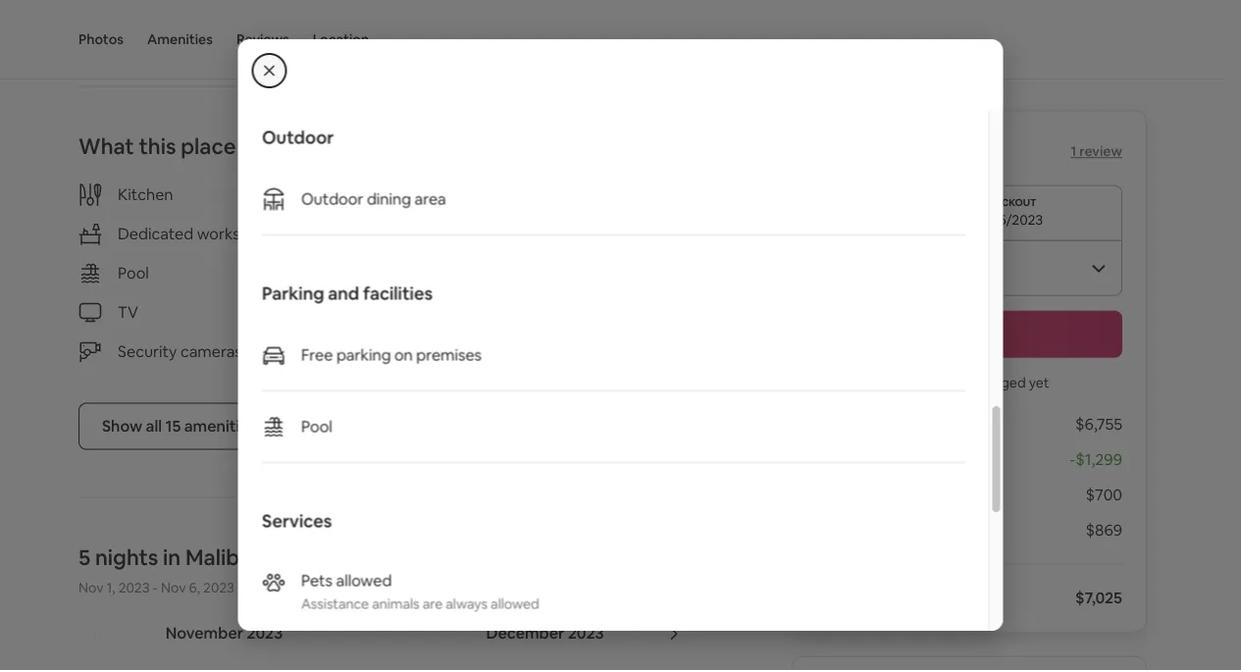 Task type: vqa. For each thing, say whether or not it's contained in the screenshot.
HAS
no



Task type: locate. For each thing, give the bounding box(es) containing it.
parking
[[473, 224, 527, 244], [336, 345, 391, 365]]

0 vertical spatial show
[[79, 18, 119, 39]]

premises inside what this place offers dialog
[[416, 345, 481, 365]]

outdoor for outdoor dining area
[[301, 189, 363, 209]]

outdoor right place
[[262, 126, 333, 149]]

show
[[79, 18, 119, 39], [102, 416, 143, 436]]

free down parking
[[301, 345, 333, 365]]

free parking on premises down "wifi"
[[438, 224, 618, 244]]

november
[[166, 623, 243, 643]]

outdoor left 'dining'
[[301, 189, 363, 209]]

free parking on premises down facilities
[[301, 345, 481, 365]]

5
[[79, 544, 91, 572]]

1 horizontal spatial -
[[1070, 450, 1076, 470]]

2 horizontal spatial on
[[531, 224, 549, 244]]

free inside what this place offers dialog
[[301, 345, 333, 365]]

allowed up assistance on the bottom of the page
[[336, 571, 391, 591]]

0 vertical spatial premises
[[553, 224, 618, 244]]

0 vertical spatial parking
[[473, 224, 527, 244]]

-
[[1070, 450, 1076, 470], [153, 578, 158, 596]]

free down "wifi"
[[438, 224, 469, 244]]

outdoor
[[262, 126, 333, 149], [301, 189, 363, 209]]

nov left 6,
[[161, 578, 186, 596]]

photos button
[[79, 0, 124, 79]]

1 vertical spatial parking
[[336, 345, 391, 365]]

location button
[[313, 0, 369, 79]]

on
[[531, 224, 549, 244], [246, 341, 264, 361], [394, 345, 412, 365]]

free
[[438, 224, 469, 244], [301, 345, 333, 365]]

1 vertical spatial show
[[102, 416, 143, 436]]

15
[[165, 416, 181, 436]]

1 review
[[1071, 142, 1123, 160]]

-$1,299
[[1070, 450, 1123, 470]]

1 vertical spatial -
[[153, 578, 158, 596]]

0 vertical spatial free
[[438, 224, 469, 244]]

1 horizontal spatial on
[[394, 345, 412, 365]]

cameras
[[181, 341, 242, 361]]

parking
[[262, 282, 324, 305]]

pool
[[118, 263, 149, 283], [301, 417, 332, 437]]

night
[[949, 140, 986, 160]]

2023 right december
[[568, 623, 604, 643]]

2023
[[118, 578, 150, 596], [203, 578, 235, 596], [247, 623, 283, 643], [568, 623, 604, 643]]

carbon monoxide alarm
[[438, 341, 611, 361]]

0 horizontal spatial -
[[153, 578, 158, 596]]

pool down property
[[301, 417, 332, 437]]

all
[[146, 416, 162, 436]]

show inside button
[[102, 416, 143, 436]]

place
[[181, 132, 236, 160]]

1 vertical spatial free parking on premises
[[301, 345, 481, 365]]

1 horizontal spatial pool
[[301, 417, 332, 437]]

charged
[[974, 373, 1026, 391]]

1 vertical spatial premises
[[416, 345, 481, 365]]

0 horizontal spatial pool
[[118, 263, 149, 283]]

december
[[486, 623, 565, 643]]

2023 right the november
[[247, 623, 283, 643]]

0 vertical spatial allowed
[[336, 571, 391, 591]]

nov left 1,
[[79, 578, 104, 596]]

calendar application
[[55, 602, 1242, 670]]

0 horizontal spatial free
[[301, 345, 333, 365]]

- down $6,755
[[1070, 450, 1076, 470]]

pool up tv
[[118, 263, 149, 283]]

1 vertical spatial allowed
[[490, 595, 539, 612]]

offer
[[871, 450, 906, 470]]

show left more
[[79, 18, 119, 39]]

0 vertical spatial outdoor
[[262, 126, 333, 149]]

what this place offers
[[79, 132, 300, 160]]

tv
[[118, 302, 138, 322]]

11/6/2023
[[982, 211, 1044, 228]]

- inside 5 nights in malibu nov 1, 2023 - nov 6, 2023
[[153, 578, 158, 596]]

0 vertical spatial -
[[1070, 450, 1076, 470]]

1 horizontal spatial parking
[[473, 224, 527, 244]]

alarm
[[571, 341, 611, 361]]

1 horizontal spatial premises
[[553, 224, 618, 244]]

free parking on premises
[[438, 224, 618, 244], [301, 345, 481, 365]]

area
[[414, 189, 446, 209]]

0 horizontal spatial nov
[[79, 578, 104, 596]]

outdoor for outdoor
[[262, 126, 333, 149]]

parking and facilities
[[262, 282, 432, 305]]

1
[[1071, 142, 1077, 160]]

facilities
[[363, 282, 432, 305]]

0 horizontal spatial on
[[246, 341, 264, 361]]

nights
[[95, 544, 158, 572]]

outdoor dining area
[[301, 189, 446, 209]]

- left 6,
[[153, 578, 158, 596]]

1 vertical spatial free
[[301, 345, 333, 365]]

0 vertical spatial pool
[[118, 263, 149, 283]]

malibu
[[185, 544, 252, 572]]

reviews
[[237, 30, 289, 48]]

are
[[422, 595, 442, 612]]

1,
[[107, 578, 115, 596]]

0 horizontal spatial premises
[[416, 345, 481, 365]]

show left all
[[102, 416, 143, 436]]

december 2023
[[486, 623, 604, 643]]

pets allowed assistance animals are always allowed
[[301, 571, 539, 612]]

reserve
[[940, 324, 999, 344]]

amenities
[[184, 416, 257, 436]]

1 review button
[[1071, 142, 1123, 160]]

show for show all 15 amenities
[[102, 416, 143, 436]]

2 nov from the left
[[161, 578, 186, 596]]

nov
[[79, 578, 104, 596], [161, 578, 186, 596]]

wifi
[[438, 184, 466, 204]]

and
[[328, 282, 359, 305]]

1 horizontal spatial nov
[[161, 578, 186, 596]]

dedicated
[[118, 224, 194, 244]]

be
[[954, 373, 971, 391]]

0 horizontal spatial allowed
[[336, 571, 391, 591]]

allowed
[[336, 571, 391, 591], [490, 595, 539, 612]]

0 horizontal spatial parking
[[336, 345, 391, 365]]

allowed up december
[[490, 595, 539, 612]]

amenities button
[[147, 0, 213, 79]]

0 vertical spatial free parking on premises
[[438, 224, 618, 244]]

location
[[313, 30, 369, 48]]

what this place offers dialog
[[238, 39, 1004, 637]]

premises
[[553, 224, 618, 244], [416, 345, 481, 365]]

1 vertical spatial outdoor
[[301, 189, 363, 209]]

1 vertical spatial pool
[[301, 417, 332, 437]]

1 horizontal spatial allowed
[[490, 595, 539, 612]]



Task type: describe. For each thing, give the bounding box(es) containing it.
property
[[267, 341, 332, 361]]

1 nov from the left
[[79, 578, 104, 596]]

you won't be charged yet
[[889, 373, 1050, 391]]

kitchen
[[118, 184, 173, 204]]

show more
[[79, 18, 161, 39]]

show all 15 amenities
[[102, 416, 257, 436]]

reserve button
[[816, 311, 1123, 358]]

5 nights in malibu nov 1, 2023 - nov 6, 2023
[[79, 544, 252, 596]]

2023 right 1,
[[118, 578, 150, 596]]

parking inside what this place offers dialog
[[336, 345, 391, 365]]

more
[[122, 18, 161, 39]]

show all 15 amenities button
[[79, 403, 280, 450]]

pets
[[301, 571, 332, 591]]

$869
[[1086, 520, 1123, 540]]

what
[[79, 132, 134, 160]]

$7,025
[[1076, 588, 1123, 608]]

amenities
[[147, 30, 213, 48]]

dining
[[366, 189, 411, 209]]

$6,755
[[1076, 414, 1123, 434]]

won't
[[916, 373, 951, 391]]

pool inside what this place offers dialog
[[301, 417, 332, 437]]

security
[[118, 341, 177, 361]]

animals
[[372, 595, 419, 612]]

in
[[163, 544, 181, 572]]

monoxide
[[495, 341, 567, 361]]

$700
[[1086, 485, 1123, 505]]

carbon
[[438, 341, 492, 361]]

on inside what this place offers dialog
[[394, 345, 412, 365]]

photos
[[79, 30, 124, 48]]

1 horizontal spatial free
[[438, 224, 469, 244]]

this
[[139, 132, 176, 160]]

dedicated workspace
[[118, 224, 276, 244]]

special
[[816, 450, 868, 470]]

$1,299
[[1076, 450, 1123, 470]]

show for show more
[[79, 18, 119, 39]]

2023 right 6,
[[203, 578, 235, 596]]

special offer button
[[816, 450, 906, 470]]

reviews button
[[237, 0, 289, 79]]

6,
[[189, 578, 200, 596]]

show more button
[[79, 18, 177, 39]]

workspace
[[197, 224, 276, 244]]

assistance
[[301, 595, 369, 612]]

always
[[445, 595, 487, 612]]

review
[[1080, 142, 1123, 160]]

special offer
[[816, 450, 906, 470]]

offers
[[241, 132, 300, 160]]

yet
[[1029, 373, 1050, 391]]

security cameras on property
[[118, 341, 332, 361]]

11/6/2023 button
[[816, 185, 1123, 240]]

you
[[889, 373, 913, 391]]

november 2023
[[166, 623, 283, 643]]

services
[[262, 509, 332, 532]]

free parking on premises inside what this place offers dialog
[[301, 345, 481, 365]]



